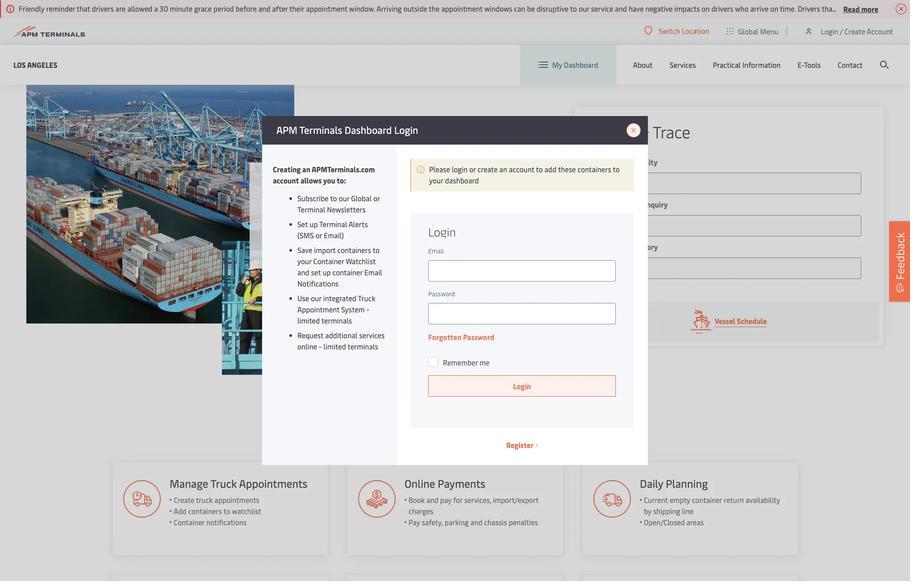 Task type: locate. For each thing, give the bounding box(es) containing it.
global left menu
[[738, 26, 759, 36]]

0 vertical spatial -
[[367, 305, 370, 315]]

export & edo enquiry
[[597, 200, 668, 210]]

and left pay
[[427, 495, 439, 505]]

0 horizontal spatial create
[[173, 495, 194, 505]]

container up world- in the top of the page
[[400, 216, 430, 225]]

0 vertical spatial create
[[845, 26, 866, 36]]

featuring
[[309, 227, 339, 237]]

terminals down services on the bottom left of page
[[348, 342, 378, 352]]

0 horizontal spatial outside
[[404, 4, 427, 13]]

equipment history
[[597, 242, 658, 252]]

2 horizontal spatial or
[[470, 164, 476, 174]]

2 horizontal spatial the
[[483, 216, 494, 225]]

apm up creating at the top
[[277, 123, 297, 137]]

1 vertical spatial &
[[621, 200, 626, 210]]

set
[[298, 219, 308, 229]]

your
[[429, 176, 444, 185], [298, 256, 312, 266]]

or inside subscribe to our global or terminal newsletters
[[374, 193, 380, 203]]

1 horizontal spatial account
[[509, 164, 535, 174]]

1 horizontal spatial container
[[400, 216, 430, 225]]

please login or create an account to add these containers to your dashboard
[[429, 164, 620, 185]]

2 horizontal spatial container
[[692, 495, 722, 505]]

appointment
[[298, 305, 340, 315]]

1 horizontal spatial limited
[[324, 342, 346, 352]]

shipping
[[653, 507, 681, 516]]

book
[[409, 495, 425, 505]]

up inside the set up terminal alerts (sms or email)
[[310, 219, 318, 229]]

reminder
[[46, 4, 75, 13]]

containers up "watchlist"
[[338, 245, 371, 255]]

2 vertical spatial our
[[311, 294, 322, 303]]

0 vertical spatial containers
[[578, 164, 612, 174]]

to up "newsletters"
[[330, 193, 337, 203]]

1 vertical spatial create
[[173, 495, 194, 505]]

charges
[[409, 507, 434, 516]]

truck inside use our integrated truck appointment system - limited terminals
[[358, 294, 376, 303]]

manage truck appointments create truck appointments add containers to watchlist container notifications
[[169, 477, 307, 528]]

enquiry
[[643, 200, 668, 210]]

after
[[272, 4, 288, 13]]

create up add
[[173, 495, 194, 505]]

0 vertical spatial terminals
[[322, 316, 352, 326]]

container inside daily planning current empty container return availability by shipping line open/closed areas
[[692, 495, 722, 505]]

that right reminder
[[77, 4, 90, 13]]

or inside the set up terminal alerts (sms or email)
[[316, 231, 322, 240]]

0 vertical spatial our
[[579, 4, 590, 13]]

availability right return
[[746, 495, 780, 505]]

0 vertical spatial &
[[638, 121, 649, 143]]

you
[[323, 176, 335, 185]]

2 horizontal spatial los
[[372, 173, 411, 208]]

1 vertical spatial angeles
[[417, 173, 508, 208]]

1 horizontal spatial their
[[883, 4, 898, 13]]

0 vertical spatial truck
[[358, 294, 376, 303]]

outside up account
[[857, 4, 881, 13]]

or up the largest
[[374, 193, 380, 203]]

0 vertical spatial availability
[[621, 157, 658, 167]]

1 vertical spatial containers
[[338, 245, 371, 255]]

that right the drivers
[[822, 4, 836, 13]]

400
[[318, 173, 365, 208]]

payments
[[438, 477, 486, 491]]

create inside manage truck appointments create truck appointments add containers to watchlist container notifications
[[173, 495, 194, 505]]

0 horizontal spatial your
[[298, 256, 312, 266]]

global up "newsletters"
[[351, 193, 372, 203]]

1 their from the left
[[290, 4, 304, 13]]

0 horizontal spatial limited
[[298, 316, 320, 326]]

1 vertical spatial limited
[[324, 342, 346, 352]]

la secondary image
[[222, 241, 379, 375]]

request additional services online - limited terminals
[[298, 331, 385, 352]]

truck up appointments
[[210, 477, 237, 491]]

1 horizontal spatial -
[[367, 305, 370, 315]]

2 horizontal spatial angeles
[[417, 173, 508, 208]]

1 appointment from the left
[[306, 4, 348, 13]]

to up notifications
[[223, 507, 230, 516]]

orange club loyalty program - 56 image
[[594, 481, 631, 518]]

2 on from the left
[[771, 4, 779, 13]]

appointment left windows
[[442, 4, 483, 13]]

email)
[[324, 231, 344, 240]]

los
[[13, 60, 26, 69], [372, 173, 411, 208], [317, 216, 328, 225]]

drivers left are
[[92, 4, 114, 13]]

1 horizontal spatial &
[[638, 121, 649, 143]]

of
[[388, 227, 395, 237]]

0 horizontal spatial container
[[173, 518, 204, 528]]

and left chassis at the right of the page
[[471, 518, 483, 528]]

1 horizontal spatial global
[[738, 26, 759, 36]]

global
[[738, 26, 759, 36], [351, 193, 372, 203]]

terminals for dashboard
[[300, 123, 342, 137]]

0 horizontal spatial our
[[311, 294, 322, 303]]

to inside manage truck appointments create truck appointments add containers to watchlist container notifications
[[223, 507, 230, 516]]

before
[[236, 4, 257, 13]]

or right login
[[470, 164, 476, 174]]

terminals
[[322, 316, 352, 326], [348, 342, 378, 352]]

0 vertical spatial your
[[429, 176, 444, 185]]

2 vertical spatial los
[[317, 216, 328, 225]]

their left app
[[883, 4, 898, 13]]

login
[[821, 26, 839, 36], [394, 123, 418, 137]]

container inside apm terminals los angeles is the largest container port terminal in the western hemisphere, featuring over 507 acres of world-class infrastructure.
[[400, 216, 430, 225]]

1 horizontal spatial on
[[771, 4, 779, 13]]

1 vertical spatial global
[[351, 193, 372, 203]]

terminal up email)
[[319, 219, 347, 229]]

1 vertical spatial truck
[[210, 477, 237, 491]]

arrive up "login / create account" link
[[837, 4, 856, 13]]

and left set
[[298, 268, 309, 277]]

or right (sms
[[316, 231, 322, 240]]

add
[[173, 507, 186, 516]]

0 vertical spatial container
[[400, 216, 430, 225]]

friendly reminder that drivers are allowed a 30 minute grace period before and after their appointment window. arriving outside the appointment windows can be disruptive to our service and have negative impacts on drivers who arrive on time. drivers that arrive outside their app
[[19, 4, 911, 13]]

1 an from the left
[[302, 164, 310, 174]]

to down acres
[[373, 245, 380, 255]]

0 vertical spatial angeles
[[27, 60, 57, 69]]

class
[[418, 227, 434, 237]]

0 vertical spatial login
[[821, 26, 839, 36]]

register link
[[507, 440, 538, 451]]

1 horizontal spatial up
[[323, 268, 331, 277]]

apm for apm terminals dashboard login
[[277, 123, 297, 137]]

terminal down subscribe
[[298, 205, 325, 214]]

0 horizontal spatial drivers
[[92, 4, 114, 13]]

truck up system
[[358, 294, 376, 303]]

daily planning current empty container return availability by shipping line open/closed areas
[[640, 477, 780, 528]]

watchlist
[[346, 256, 376, 266]]

to inside save import containers to your container watchlist and set up container email notifications
[[373, 245, 380, 255]]

their
[[290, 4, 304, 13], [883, 4, 898, 13]]

global inside subscribe to our global or terminal newsletters
[[351, 193, 372, 203]]

apmterminals.com
[[312, 164, 375, 174]]

0 horizontal spatial the
[[364, 216, 374, 225]]

1 on from the left
[[702, 4, 710, 13]]

creating
[[273, 164, 301, 174]]

set
[[311, 268, 321, 277]]

are
[[116, 4, 126, 13]]

0 vertical spatial apm
[[277, 123, 297, 137]]

login left the /
[[821, 26, 839, 36]]

time.
[[780, 4, 796, 13]]

1 vertical spatial container
[[333, 268, 363, 277]]

angeles inside apm terminals los angeles is the largest container port terminal in the western hemisphere, featuring over 507 acres of world-class infrastructure.
[[330, 216, 355, 225]]

to:
[[337, 176, 346, 185]]

2 vertical spatial container
[[692, 495, 722, 505]]

1 vertical spatial los
[[372, 173, 411, 208]]

1 horizontal spatial an
[[500, 164, 507, 174]]

0 vertical spatial los
[[13, 60, 26, 69]]

containers right these
[[578, 164, 612, 174]]

apm inside apm terminals los angeles is the largest container port terminal in the western hemisphere, featuring over 507 acres of world-class infrastructure.
[[268, 216, 283, 225]]

2 their from the left
[[883, 4, 898, 13]]

an
[[302, 164, 310, 174], [500, 164, 507, 174]]

1 horizontal spatial container
[[313, 256, 344, 266]]

0 vertical spatial container
[[313, 256, 344, 266]]

1 horizontal spatial outside
[[857, 4, 881, 13]]

0 horizontal spatial login
[[394, 123, 418, 137]]

an up allows
[[302, 164, 310, 174]]

arrive right who
[[751, 4, 769, 13]]

los angeles pier 400 image
[[26, 85, 294, 324]]

1 vertical spatial our
[[339, 193, 350, 203]]

0 vertical spatial or
[[470, 164, 476, 174]]

appointment left window.
[[306, 4, 348, 13]]

online payments book and pay for services, import/export charges pay safety, parking and chassis penalties
[[405, 477, 539, 528]]

1 horizontal spatial truck
[[358, 294, 376, 303]]

1 vertical spatial terminals
[[284, 216, 315, 225]]

hemisphere,
[[268, 227, 307, 237]]

0 horizontal spatial up
[[310, 219, 318, 229]]

track & trace
[[597, 121, 691, 143]]

limited inside request additional services online - limited terminals
[[324, 342, 346, 352]]

angeles for apm terminals los angeles is the largest container port terminal in the western hemisphere, featuring over 507 acres of world-class infrastructure.
[[330, 216, 355, 225]]

0 horizontal spatial truck
[[210, 477, 237, 491]]

acres
[[370, 227, 387, 237]]

our left service
[[579, 4, 590, 13]]

limited down additional
[[324, 342, 346, 352]]

app
[[899, 4, 911, 13]]

1 horizontal spatial availability
[[746, 495, 780, 505]]

1 horizontal spatial angeles
[[330, 216, 355, 225]]

our up "newsletters"
[[339, 193, 350, 203]]

grace
[[194, 4, 212, 13]]

create right the /
[[845, 26, 866, 36]]

period
[[214, 4, 234, 13]]

0 horizontal spatial on
[[702, 4, 710, 13]]

- right online
[[319, 342, 322, 352]]

notifications
[[206, 518, 246, 528]]

newsletters
[[327, 205, 366, 214]]

terminal
[[298, 205, 325, 214], [319, 219, 347, 229]]

container inside save import containers to your container watchlist and set up container email notifications
[[313, 256, 344, 266]]

container down import
[[313, 256, 344, 266]]

terminals up additional
[[322, 316, 352, 326]]

1 drivers from the left
[[92, 4, 114, 13]]

0 horizontal spatial appointment
[[306, 4, 348, 13]]

(sms
[[298, 231, 314, 240]]

0 horizontal spatial an
[[302, 164, 310, 174]]

an inside please login or create an account to add these containers to your dashboard
[[500, 164, 507, 174]]

1 vertical spatial availability
[[746, 495, 780, 505]]

2 an from the left
[[500, 164, 507, 174]]

largest
[[376, 216, 398, 225]]

who
[[735, 4, 749, 13]]

0 horizontal spatial global
[[351, 193, 372, 203]]

feedback button
[[890, 222, 911, 302]]

terminal inside the set up terminal alerts (sms or email)
[[319, 219, 347, 229]]

0 vertical spatial global
[[738, 26, 759, 36]]

1 outside from the left
[[404, 4, 427, 13]]

menu
[[761, 26, 779, 36]]

drivers
[[92, 4, 114, 13], [712, 4, 734, 13]]

0 horizontal spatial containers
[[188, 507, 222, 516]]

availability down track & trace
[[621, 157, 658, 167]]

areas
[[687, 518, 704, 528]]

their right after
[[290, 4, 304, 13]]

your down please
[[429, 176, 444, 185]]

an right create
[[500, 164, 507, 174]]

1 vertical spatial container
[[173, 518, 204, 528]]

account down creating at the top
[[273, 176, 299, 185]]

create
[[845, 26, 866, 36], [173, 495, 194, 505]]

import
[[314, 245, 336, 255]]

1 horizontal spatial or
[[374, 193, 380, 203]]

0 vertical spatial terminal
[[298, 205, 325, 214]]

containers inside please login or create an account to add these containers to your dashboard
[[578, 164, 612, 174]]

& left "trace"
[[638, 121, 649, 143]]

on left 'time.'
[[771, 4, 779, 13]]

up
[[310, 219, 318, 229], [323, 268, 331, 277]]

containers down truck
[[188, 507, 222, 516]]

container down "watchlist"
[[333, 268, 363, 277]]

los for apm
[[317, 216, 328, 225]]

1 horizontal spatial appointment
[[442, 4, 483, 13]]

0 horizontal spatial account
[[273, 176, 299, 185]]

location
[[682, 26, 710, 36]]

empty
[[670, 495, 691, 505]]

1 arrive from the left
[[751, 4, 769, 13]]

1 vertical spatial or
[[374, 193, 380, 203]]

container down add
[[173, 518, 204, 528]]

0 vertical spatial terminals
[[300, 123, 342, 137]]

container
[[313, 256, 344, 266], [173, 518, 204, 528]]

manager truck appointments - 53 image
[[123, 481, 160, 518]]

and left have
[[615, 4, 627, 13]]

set up terminal alerts (sms or email)
[[298, 219, 368, 240]]

account left add at the top right of page
[[509, 164, 535, 174]]

to
[[570, 4, 577, 13], [536, 164, 543, 174], [613, 164, 620, 174], [330, 193, 337, 203], [373, 245, 380, 255], [223, 507, 230, 516]]

2 horizontal spatial our
[[579, 4, 590, 13]]

0 horizontal spatial angeles
[[27, 60, 57, 69]]

30
[[160, 4, 168, 13]]

can
[[514, 4, 526, 13]]

apm terminals los angeles is the largest container port terminal in the western hemisphere, featuring over 507 acres of world-class infrastructure.
[[268, 216, 522, 237]]

limited up request
[[298, 316, 320, 326]]

1 horizontal spatial login
[[821, 26, 839, 36]]

1 horizontal spatial drivers
[[712, 4, 734, 13]]

los inside the los angeles link
[[13, 60, 26, 69]]

0 horizontal spatial container
[[333, 268, 363, 277]]

- inside request additional services online - limited terminals
[[319, 342, 322, 352]]

0 horizontal spatial los
[[13, 60, 26, 69]]

close image
[[627, 123, 641, 138]]

on
[[702, 4, 710, 13], [771, 4, 779, 13]]

container up line
[[692, 495, 722, 505]]

outside right arriving on the top of the page
[[404, 4, 427, 13]]

close alert image
[[896, 4, 907, 14]]

disruptive
[[537, 4, 569, 13]]

0 horizontal spatial arrive
[[751, 4, 769, 13]]

1 horizontal spatial arrive
[[837, 4, 856, 13]]

2 horizontal spatial containers
[[578, 164, 612, 174]]

& left edo
[[621, 200, 626, 210]]

on right impacts
[[702, 4, 710, 13]]

1 horizontal spatial los
[[317, 216, 328, 225]]

our up appointment on the left bottom of the page
[[311, 294, 322, 303]]

1 vertical spatial -
[[319, 342, 322, 352]]

apm for apm terminals los angeles is the largest container port terminal in the western hemisphere, featuring over 507 acres of world-class infrastructure.
[[268, 216, 283, 225]]

1 vertical spatial terminal
[[319, 219, 347, 229]]

apm up hemisphere,
[[268, 216, 283, 225]]

that
[[77, 4, 90, 13], [822, 4, 836, 13]]

2 vertical spatial or
[[316, 231, 322, 240]]

outside
[[404, 4, 427, 13], [857, 4, 881, 13]]

open/closed
[[644, 518, 685, 528]]

1 vertical spatial apm
[[268, 216, 283, 225]]

container
[[400, 216, 430, 225], [333, 268, 363, 277], [692, 495, 722, 505]]

0 horizontal spatial availability
[[621, 157, 658, 167]]

penalties
[[509, 518, 538, 528]]

0 horizontal spatial &
[[621, 200, 626, 210]]

0 vertical spatial up
[[310, 219, 318, 229]]

schedule
[[737, 316, 767, 326]]

los angeles
[[13, 60, 57, 69]]

1 horizontal spatial containers
[[338, 245, 371, 255]]

1 vertical spatial up
[[323, 268, 331, 277]]

- right system
[[367, 305, 370, 315]]

drivers left who
[[712, 4, 734, 13]]

1 horizontal spatial our
[[339, 193, 350, 203]]

online
[[405, 477, 435, 491]]

is
[[357, 216, 362, 225]]

your down save
[[298, 256, 312, 266]]

in
[[476, 216, 482, 225]]

0 horizontal spatial that
[[77, 4, 90, 13]]

dashboard
[[445, 176, 479, 185]]

1 vertical spatial your
[[298, 256, 312, 266]]

los inside apm terminals los angeles is the largest container port terminal in the western hemisphere, featuring over 507 acres of world-class infrastructure.
[[317, 216, 328, 225]]

0 horizontal spatial -
[[319, 342, 322, 352]]

login right dashboard
[[394, 123, 418, 137]]

terminals inside apm terminals los angeles is the largest container port terminal in the western hemisphere, featuring over 507 acres of world-class infrastructure.
[[284, 216, 315, 225]]



Task type: vqa. For each thing, say whether or not it's contained in the screenshot.
To in Subscribe to our Global or Terminal Newsletters
yes



Task type: describe. For each thing, give the bounding box(es) containing it.
save
[[298, 245, 312, 255]]

create
[[478, 164, 498, 174]]

use our integrated truck appointment system - limited terminals
[[298, 294, 376, 326]]

integrated
[[323, 294, 357, 303]]

los angeles link
[[13, 59, 57, 70]]

2 drivers from the left
[[712, 4, 734, 13]]

switch
[[659, 26, 680, 36]]

chassis
[[484, 518, 507, 528]]

container inside save import containers to your container watchlist and set up container email notifications
[[333, 268, 363, 277]]

2 outside from the left
[[857, 4, 881, 13]]

window.
[[349, 4, 375, 13]]

to left add at the top right of page
[[536, 164, 543, 174]]

limited inside use our integrated truck appointment system - limited terminals
[[298, 316, 320, 326]]

be
[[527, 4, 535, 13]]

track
[[597, 121, 634, 143]]

port
[[432, 216, 445, 225]]

login / create account
[[821, 26, 894, 36]]

edo
[[628, 200, 641, 210]]

for
[[453, 495, 463, 505]]

have
[[629, 4, 644, 13]]

1 vertical spatial login
[[394, 123, 418, 137]]

truck inside manage truck appointments create truck appointments add containers to watchlist container notifications
[[210, 477, 237, 491]]

service
[[591, 4, 614, 13]]

return
[[724, 495, 744, 505]]

availability inside daily planning current empty container return availability by shipping line open/closed areas
[[746, 495, 780, 505]]

negative
[[646, 4, 673, 13]]

& for edo
[[621, 200, 626, 210]]

trace
[[653, 121, 691, 143]]

subscribe to our global or terminal newsletters
[[298, 193, 380, 214]]

read more button
[[844, 3, 879, 14]]

system
[[341, 305, 365, 315]]

western
[[496, 216, 522, 225]]

account inside please login or create an account to add these containers to your dashboard
[[509, 164, 535, 174]]

import availability
[[597, 157, 658, 167]]

additional
[[325, 331, 358, 340]]

feedback
[[893, 233, 908, 280]]

import
[[597, 157, 619, 167]]

appointments
[[214, 495, 259, 505]]

2 arrive from the left
[[837, 4, 856, 13]]

account
[[867, 26, 894, 36]]

history
[[634, 242, 658, 252]]

tariffs - 131 image
[[358, 481, 396, 518]]

truck
[[196, 495, 212, 505]]

containers inside manage truck appointments create truck appointments add containers to watchlist container notifications
[[188, 507, 222, 516]]

line
[[682, 507, 694, 516]]

links
[[458, 422, 495, 444]]

pay
[[409, 518, 420, 528]]

alerts
[[349, 219, 368, 229]]

planning
[[666, 477, 708, 491]]

infrastructure.
[[436, 227, 482, 237]]

request
[[298, 331, 324, 340]]

terminals inside request additional services online - limited terminals
[[348, 342, 378, 352]]

online
[[298, 342, 317, 352]]

login / create account link
[[805, 18, 894, 44]]

read
[[844, 4, 860, 14]]

services
[[359, 331, 385, 340]]

safety,
[[422, 518, 443, 528]]

to inside subscribe to our global or terminal newsletters
[[330, 193, 337, 203]]

2 appointment from the left
[[442, 4, 483, 13]]

windows
[[485, 4, 513, 13]]

1 horizontal spatial the
[[429, 4, 440, 13]]

angeles for pier 400 los angeles
[[417, 173, 508, 208]]

register
[[507, 441, 534, 450]]

current
[[644, 495, 668, 505]]

import/export
[[493, 495, 539, 505]]

1 that from the left
[[77, 4, 90, 13]]

an inside the creating an apmterminals.com account allows you to:
[[302, 164, 310, 174]]

terminals inside use our integrated truck appointment system - limited terminals
[[322, 316, 352, 326]]

2 that from the left
[[822, 4, 836, 13]]

export
[[597, 200, 619, 210]]

1 horizontal spatial create
[[845, 26, 866, 36]]

and inside save import containers to your container watchlist and set up container email notifications
[[298, 268, 309, 277]]

/
[[840, 26, 843, 36]]

your inside please login or create an account to add these containers to your dashboard
[[429, 176, 444, 185]]

read more
[[844, 4, 879, 14]]

global menu button
[[719, 18, 788, 44]]

container inside manage truck appointments create truck appointments add containers to watchlist container notifications
[[173, 518, 204, 528]]

los for pier
[[372, 173, 411, 208]]

and left after
[[259, 4, 271, 13]]

notifications
[[298, 279, 339, 289]]

please
[[429, 164, 450, 174]]

a
[[154, 4, 158, 13]]

- inside use our integrated truck appointment system - limited terminals
[[367, 305, 370, 315]]

over
[[341, 227, 354, 237]]

to up export
[[613, 164, 620, 174]]

quick
[[416, 422, 454, 444]]

switch location
[[659, 26, 710, 36]]

containers inside save import containers to your container watchlist and set up container email notifications
[[338, 245, 371, 255]]

watchlist
[[232, 507, 261, 516]]

global inside button
[[738, 26, 759, 36]]

& for trace
[[638, 121, 649, 143]]

subscribe
[[298, 193, 329, 203]]

up inside save import containers to your container watchlist and set up container email notifications
[[323, 268, 331, 277]]

apm terminals dashboard login
[[277, 123, 418, 137]]

our inside subscribe to our global or terminal newsletters
[[339, 193, 350, 203]]

to right disruptive
[[570, 4, 577, 13]]

vessel schedule link
[[579, 302, 880, 342]]

your inside save import containers to your container watchlist and set up container email notifications
[[298, 256, 312, 266]]

services,
[[464, 495, 492, 505]]

manage
[[169, 477, 208, 491]]

switch location button
[[645, 26, 710, 36]]

allowed
[[127, 4, 152, 13]]

or inside please login or create an account to add these containers to your dashboard
[[470, 164, 476, 174]]

dashboard
[[345, 123, 392, 137]]

add
[[545, 164, 557, 174]]

our inside use our integrated truck appointment system - limited terminals
[[311, 294, 322, 303]]

account inside the creating an apmterminals.com account allows you to:
[[273, 176, 299, 185]]

terminals for los
[[284, 216, 315, 225]]

global menu
[[738, 26, 779, 36]]

terminal inside subscribe to our global or terminal newsletters
[[298, 205, 325, 214]]



